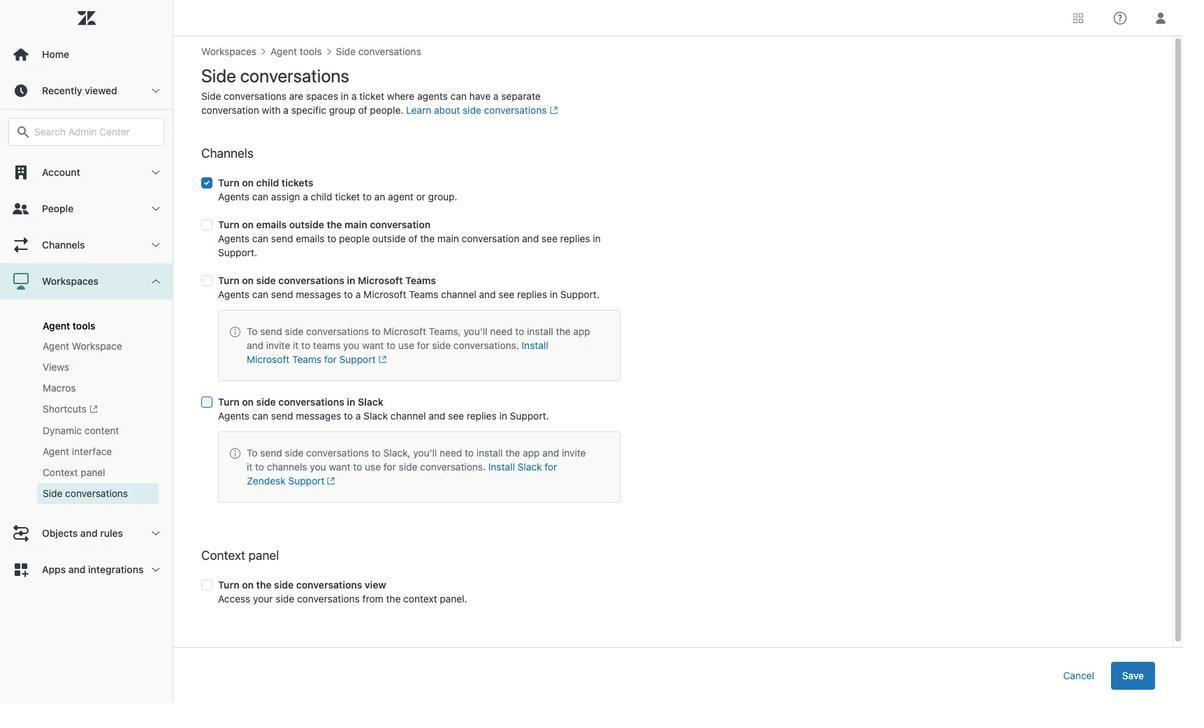 Task type: vqa. For each thing, say whether or not it's contained in the screenshot.
"Recently"
yes



Task type: locate. For each thing, give the bounding box(es) containing it.
0 vertical spatial agent
[[43, 320, 70, 332]]

macros element
[[43, 382, 76, 396]]

account
[[42, 166, 80, 178]]

recently viewed
[[42, 85, 117, 96]]

agent left tools in the top left of the page
[[43, 320, 70, 332]]

1 agent from the top
[[43, 320, 70, 332]]

context panel element
[[43, 466, 105, 480]]

save
[[1122, 670, 1144, 682]]

agent
[[43, 320, 70, 332], [43, 340, 69, 352], [43, 446, 69, 458]]

channels
[[42, 239, 85, 251]]

people button
[[0, 191, 173, 227]]

tree
[[0, 154, 173, 589]]

and left rules
[[80, 528, 98, 540]]

viewed
[[85, 85, 117, 96]]

tree item containing workspaces
[[0, 263, 173, 516]]

1 vertical spatial agent
[[43, 340, 69, 352]]

apps and integrations
[[42, 564, 144, 576]]

dynamic content link
[[37, 421, 159, 442]]

context
[[43, 467, 78, 479]]

agent interface element
[[43, 445, 112, 459]]

tree item
[[0, 263, 173, 516]]

conversations
[[65, 488, 128, 500]]

agent for agent tools
[[43, 320, 70, 332]]

and right apps
[[68, 564, 86, 576]]

and for apps
[[68, 564, 86, 576]]

side conversations link
[[37, 484, 159, 505]]

agent for agent workspace
[[43, 340, 69, 352]]

agent workspace
[[43, 340, 122, 352]]

3 agent from the top
[[43, 446, 69, 458]]

agent interface
[[43, 446, 112, 458]]

objects
[[42, 528, 78, 540]]

tree inside primary element
[[0, 154, 173, 589]]

context panel link
[[37, 463, 159, 484]]

agent interface link
[[37, 442, 159, 463]]

and inside dropdown button
[[80, 528, 98, 540]]

agent up context at left
[[43, 446, 69, 458]]

2 agent from the top
[[43, 340, 69, 352]]

and inside dropdown button
[[68, 564, 86, 576]]

cancel button
[[1052, 662, 1105, 690]]

interface
[[72, 446, 112, 458]]

zendesk products image
[[1073, 13, 1083, 23]]

agent for agent interface
[[43, 446, 69, 458]]

people
[[42, 203, 74, 215]]

0 vertical spatial and
[[80, 528, 98, 540]]

account button
[[0, 154, 173, 191]]

workspaces button
[[0, 263, 173, 300]]

None search field
[[1, 118, 171, 146]]

and
[[80, 528, 98, 540], [68, 564, 86, 576]]

channels button
[[0, 227, 173, 263]]

agent tools element
[[43, 320, 95, 332]]

apps
[[42, 564, 66, 576]]

agent workspace link
[[37, 336, 159, 357]]

2 vertical spatial agent
[[43, 446, 69, 458]]

tree containing account
[[0, 154, 173, 589]]

dynamic
[[43, 425, 82, 437]]

side conversations
[[43, 488, 128, 500]]

1 vertical spatial and
[[68, 564, 86, 576]]

tools
[[73, 320, 95, 332]]

agent up views
[[43, 340, 69, 352]]

shortcuts element
[[43, 403, 98, 417]]

cancel
[[1063, 670, 1094, 682]]



Task type: describe. For each thing, give the bounding box(es) containing it.
views link
[[37, 357, 159, 378]]

and for objects
[[80, 528, 98, 540]]

dynamic content element
[[43, 424, 119, 438]]

side
[[43, 488, 62, 500]]

panel
[[81, 467, 105, 479]]

workspaces group
[[0, 300, 173, 516]]

workspace
[[72, 340, 122, 352]]

agent tools
[[43, 320, 95, 332]]

tree item inside primary element
[[0, 263, 173, 516]]

apps and integrations button
[[0, 552, 173, 589]]

dynamic content
[[43, 425, 119, 437]]

agent workspace element
[[43, 340, 122, 354]]

views element
[[43, 361, 69, 375]]

recently viewed button
[[0, 73, 173, 109]]

shortcuts
[[43, 403, 87, 415]]

content
[[84, 425, 119, 437]]

context panel
[[43, 467, 105, 479]]

help image
[[1114, 12, 1126, 24]]

user menu image
[[1152, 9, 1170, 27]]

Search Admin Center field
[[34, 126, 155, 138]]

side conversations element
[[43, 487, 128, 501]]

save button
[[1111, 662, 1155, 690]]

recently
[[42, 85, 82, 96]]

shortcuts link
[[37, 399, 159, 421]]

objects and rules
[[42, 528, 123, 540]]

none search field inside primary element
[[1, 118, 171, 146]]

integrations
[[88, 564, 144, 576]]

views
[[43, 361, 69, 373]]

workspaces
[[42, 275, 99, 287]]

macros link
[[37, 378, 159, 399]]

macros
[[43, 382, 76, 394]]

rules
[[100, 528, 123, 540]]

home
[[42, 48, 69, 60]]

objects and rules button
[[0, 516, 173, 552]]

home button
[[0, 36, 173, 73]]

primary element
[[0, 0, 173, 704]]



